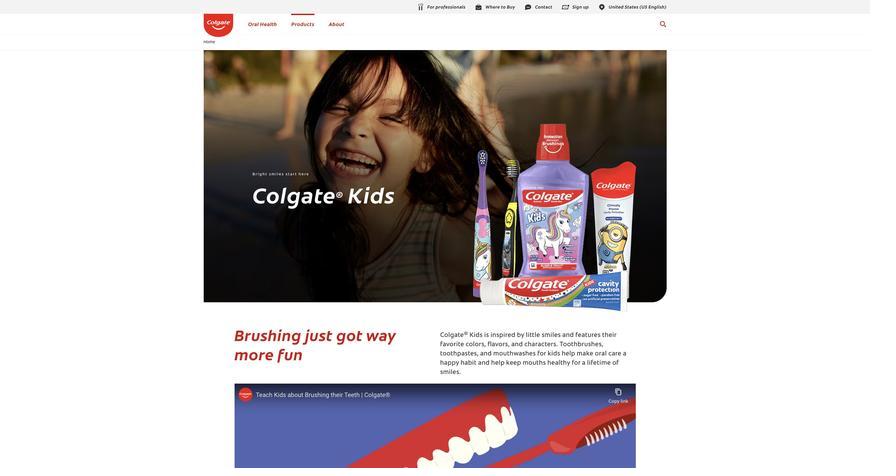 Task type: vqa. For each thing, say whether or not it's contained in the screenshot.
Glossoptosis
no



Task type: locate. For each thing, give the bounding box(es) containing it.
más
[[282, 173, 291, 176], [282, 173, 291, 176]]

is
[[484, 333, 489, 339]]

start
[[286, 173, 297, 176]]

1 vertical spatial for
[[572, 360, 581, 367]]

lifetime
[[587, 360, 611, 367]]

1 horizontal spatial smiles
[[542, 333, 561, 339]]

smiles
[[269, 173, 284, 176], [542, 333, 561, 339]]

help
[[562, 351, 576, 357], [491, 360, 505, 367]]

toothbrushes,
[[560, 342, 604, 348]]

products
[[291, 20, 315, 27]]

0 horizontal spatial kids
[[348, 179, 395, 209]]

toothpastes,
[[440, 351, 479, 357]]

0 vertical spatial colgate
[[253, 179, 336, 209]]

about
[[329, 20, 345, 27]]

de
[[370, 173, 376, 176], [370, 173, 376, 176]]

for down characters.
[[538, 351, 546, 357]]

activada
[[315, 173, 336, 176], [315, 173, 336, 176]]

a down make on the bottom of page
[[582, 360, 586, 367]]

sonrisa
[[263, 173, 281, 176], [263, 173, 281, 176]]

0 horizontal spatial ®
[[336, 189, 343, 200]]

0 vertical spatial ®
[[336, 189, 343, 200]]

mouths
[[523, 360, 546, 367]]

1 vertical spatial a
[[582, 360, 586, 367]]

a
[[623, 351, 627, 357], [582, 360, 586, 367]]

1 vertical spatial smiles
[[542, 333, 561, 339]]

0 horizontal spatial colgate
[[253, 179, 336, 209]]

help up the healthy
[[562, 351, 576, 357]]

0 vertical spatial a
[[623, 351, 627, 357]]

got
[[336, 324, 363, 345]]

una sonrisa más brillante activada con peróxido de hidrógeno optic white
[[253, 173, 402, 209], [253, 173, 402, 209]]

con
[[337, 173, 346, 176], [337, 173, 346, 176]]

just
[[305, 324, 333, 345]]

home link
[[199, 39, 220, 44]]

kids
[[348, 179, 395, 209], [470, 333, 483, 339]]

keep
[[506, 360, 521, 367]]

products button
[[291, 20, 315, 27]]

for down make on the bottom of page
[[572, 360, 581, 367]]

colgate
[[253, 179, 336, 209], [440, 333, 464, 339]]

location icon image
[[598, 3, 606, 11]]

favorite
[[440, 342, 464, 348]]

happy
[[440, 360, 459, 367]]

kids inside bright smiles start here colgate ® kids
[[348, 179, 395, 209]]

1 horizontal spatial colgate
[[440, 333, 464, 339]]

0 vertical spatial kids
[[348, 179, 395, 209]]

help left keep on the bottom right
[[491, 360, 505, 367]]

by
[[517, 333, 525, 339]]

of
[[613, 360, 619, 367]]

white
[[317, 179, 381, 209], [317, 179, 381, 209]]

and
[[563, 333, 574, 339], [512, 342, 523, 348], [480, 351, 492, 357], [478, 360, 490, 367]]

optic
[[253, 179, 312, 209], [253, 179, 312, 209]]

None search field
[[660, 17, 667, 31]]

1 vertical spatial ®
[[464, 331, 468, 336]]

colors,
[[466, 342, 486, 348]]

brushing just got way more fun
[[235, 324, 396, 365]]

una
[[253, 173, 262, 176], [253, 173, 262, 176]]

smiles inside bright smiles start here colgate ® kids
[[269, 173, 284, 176]]

1 horizontal spatial help
[[562, 351, 576, 357]]

0 horizontal spatial smiles
[[269, 173, 284, 176]]

brushing
[[235, 324, 302, 345]]

characters.
[[525, 342, 558, 348]]

hidrógeno
[[378, 173, 402, 176], [378, 173, 402, 176]]

smiles left start
[[269, 173, 284, 176]]

for professionals icon image
[[417, 3, 425, 11]]

colgate inside colgate ® kids is inspired by little smiles and features their favorite colors, flavors, and characters. toothbrushes, toothpastes, and mouthwashes for kids help make oral care a happy habit and help keep mouths healthy for a lifetime of smiles.
[[440, 333, 464, 339]]

0 horizontal spatial for
[[538, 351, 546, 357]]

1 vertical spatial kids
[[470, 333, 483, 339]]

0 horizontal spatial help
[[491, 360, 505, 367]]

0 vertical spatial smiles
[[269, 173, 284, 176]]

brillante
[[293, 173, 314, 176], [293, 173, 314, 176]]

0 vertical spatial help
[[562, 351, 576, 357]]

colgate down start
[[253, 179, 336, 209]]

colgate up favorite
[[440, 333, 464, 339]]

for
[[538, 351, 546, 357], [572, 360, 581, 367]]

and down colors,
[[480, 351, 492, 357]]

1 horizontal spatial ®
[[464, 331, 468, 336]]

1 vertical spatial colgate
[[440, 333, 464, 339]]

smiles up characters.
[[542, 333, 561, 339]]

peróxido
[[347, 173, 369, 176], [347, 173, 369, 176]]

a right care
[[623, 351, 627, 357]]

features
[[576, 333, 601, 339]]

1 horizontal spatial kids
[[470, 333, 483, 339]]

®
[[336, 189, 343, 200], [464, 331, 468, 336]]



Task type: describe. For each thing, give the bounding box(es) containing it.
0 vertical spatial for
[[538, 351, 546, 357]]

and right habit
[[478, 360, 490, 367]]

inspired
[[491, 333, 516, 339]]

and up toothbrushes,
[[563, 333, 574, 339]]

oral health
[[248, 20, 277, 27]]

oral
[[248, 20, 259, 27]]

1 vertical spatial help
[[491, 360, 505, 367]]

smiles inside colgate ® kids is inspired by little smiles and features their favorite colors, flavors, and characters. toothbrushes, toothpastes, and mouthwashes for kids help make oral care a happy habit and help keep mouths healthy for a lifetime of smiles.
[[542, 333, 561, 339]]

little
[[526, 333, 540, 339]]

oral health button
[[248, 20, 277, 27]]

a girl smiling brightly at the beach image
[[204, 50, 667, 302]]

mouthwashes
[[494, 351, 536, 357]]

more
[[235, 343, 274, 365]]

oral
[[595, 351, 607, 357]]

make
[[577, 351, 594, 357]]

colgate kids products image
[[470, 115, 637, 320]]

health
[[260, 20, 277, 27]]

about button
[[329, 20, 345, 27]]

care
[[609, 351, 622, 357]]

1 horizontal spatial a
[[623, 351, 627, 357]]

habit
[[461, 360, 477, 367]]

colgate ® kids is inspired by little smiles and features their favorite colors, flavors, and characters. toothbrushes, toothpastes, and mouthwashes for kids help make oral care a happy habit and help keep mouths healthy for a lifetime of smiles.
[[440, 331, 627, 376]]

and up mouthwashes
[[512, 342, 523, 348]]

healthy
[[548, 360, 570, 367]]

1 horizontal spatial for
[[572, 360, 581, 367]]

where to buy icon image
[[475, 3, 483, 11]]

here
[[299, 173, 309, 176]]

0 horizontal spatial a
[[582, 360, 586, 367]]

contact icon image
[[524, 3, 533, 11]]

bright
[[253, 173, 268, 176]]

flavors,
[[488, 342, 510, 348]]

® inside colgate ® kids is inspired by little smiles and features their favorite colors, flavors, and characters. toothbrushes, toothpastes, and mouthwashes for kids help make oral care a happy habit and help keep mouths healthy for a lifetime of smiles.
[[464, 331, 468, 336]]

kids
[[548, 351, 561, 357]]

way
[[367, 324, 396, 345]]

smiles.
[[440, 370, 461, 376]]

sign up icon image
[[562, 3, 570, 11]]

colgate® logo image
[[204, 14, 233, 37]]

kids inside colgate ® kids is inspired by little smiles and features their favorite colors, flavors, and characters. toothbrushes, toothpastes, and mouthwashes for kids help make oral care a happy habit and help keep mouths healthy for a lifetime of smiles.
[[470, 333, 483, 339]]

home
[[204, 39, 215, 44]]

fun
[[278, 343, 303, 365]]

colgate inside bright smiles start here colgate ® kids
[[253, 179, 336, 209]]

their
[[602, 333, 617, 339]]

® inside bright smiles start here colgate ® kids
[[336, 189, 343, 200]]

bright smiles start here colgate ® kids
[[253, 173, 395, 209]]



